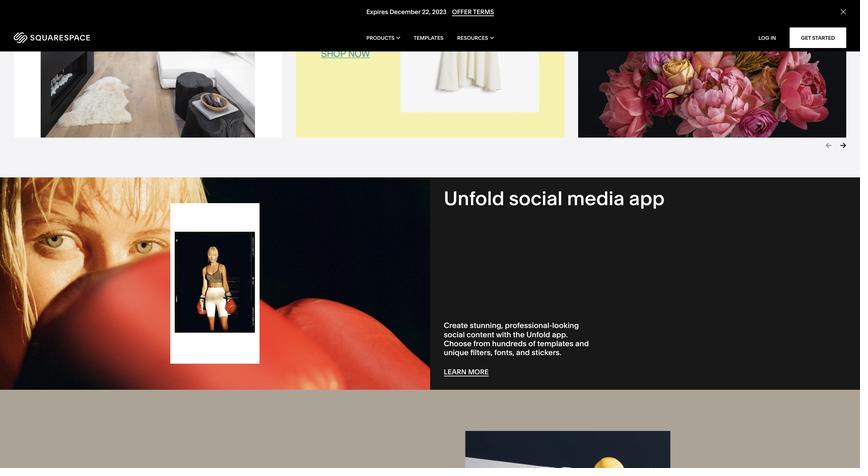 Task type: describe. For each thing, give the bounding box(es) containing it.
social inside create stunning, professional-looking social content with the unfold app. choose from hundreds of templates and unique filters, fonts, and stickers.
[[444, 330, 465, 340]]

professional-
[[505, 321, 553, 330]]

more
[[468, 368, 489, 376]]

resources button
[[457, 24, 494, 52]]

resources
[[457, 35, 488, 41]]

→
[[840, 141, 847, 150]]

expires december 22, 2023
[[366, 8, 447, 16]]

products
[[367, 35, 395, 41]]

→ button
[[840, 141, 847, 150]]

templates link
[[414, 24, 444, 52]]

squarespace logo image
[[14, 32, 90, 43]]

templates
[[414, 35, 444, 41]]

0 vertical spatial social
[[509, 187, 563, 210]]

get
[[801, 35, 811, 41]]

example summer clothing sale email layout image
[[14, 0, 282, 138]]

looking
[[553, 321, 579, 330]]

22,
[[422, 8, 431, 16]]

from
[[474, 339, 491, 349]]

unfold inside create stunning, professional-looking social content with the unfold app. choose from hundreds of templates and unique filters, fonts, and stickers.
[[527, 330, 550, 340]]

get started
[[801, 35, 835, 41]]

with
[[496, 330, 511, 340]]

the
[[513, 330, 525, 340]]

log             in
[[759, 35, 776, 41]]

2023
[[432, 8, 447, 16]]

started
[[813, 35, 835, 41]]

learn
[[444, 368, 467, 376]]

example fresh flowers shop email layout image
[[296, 0, 565, 138]]

squarespace logo link
[[14, 32, 180, 43]]

unfold app ui image
[[170, 204, 260, 364]]

log             in link
[[759, 35, 776, 41]]

app
[[629, 187, 665, 210]]

woman wearing boxing gloves image
[[0, 178, 430, 390]]



Task type: vqa. For each thing, say whether or not it's contained in the screenshot.
professional-
yes



Task type: locate. For each thing, give the bounding box(es) containing it.
and right app. on the right bottom of page
[[575, 339, 589, 349]]

terms
[[473, 8, 494, 16]]

0 horizontal spatial unfold
[[444, 187, 505, 210]]

1 horizontal spatial and
[[575, 339, 589, 349]]

choose
[[444, 339, 472, 349]]

and down the the
[[516, 348, 530, 358]]

of
[[529, 339, 536, 349]]

stickers.
[[532, 348, 562, 358]]

0 horizontal spatial and
[[516, 348, 530, 358]]

0 vertical spatial unfold
[[444, 187, 505, 210]]

1 vertical spatial social
[[444, 330, 465, 340]]

0 horizontal spatial social
[[444, 330, 465, 340]]

unfold social media app
[[444, 187, 665, 210]]

content
[[467, 330, 495, 340]]

1 horizontal spatial unfold
[[527, 330, 550, 340]]

filters,
[[471, 348, 493, 358]]

december
[[390, 8, 421, 16]]

log
[[759, 35, 770, 41]]

create stunning, professional-looking social content with the unfold app. choose from hundreds of templates and unique filters, fonts, and stickers.
[[444, 321, 589, 358]]

learn more
[[444, 368, 489, 376]]

offer
[[452, 8, 472, 16]]

app.
[[552, 330, 568, 340]]

stunning,
[[470, 321, 503, 330]]

offer terms link
[[452, 8, 494, 16]]

hundreds
[[492, 339, 527, 349]]

in
[[771, 35, 776, 41]]

create
[[444, 321, 468, 330]]

expires
[[366, 8, 388, 16]]

learn more link
[[444, 368, 489, 377]]

media
[[567, 187, 625, 210]]

unique
[[444, 348, 469, 358]]

social
[[509, 187, 563, 210], [444, 330, 465, 340]]

offer terms
[[452, 8, 494, 16]]

products button
[[367, 24, 400, 52]]

example rsvp email layout image
[[578, 0, 847, 138]]

unfold
[[444, 187, 505, 210], [527, 330, 550, 340]]

and
[[575, 339, 589, 349], [516, 348, 530, 358]]

get started link
[[790, 27, 847, 48]]

fonts,
[[495, 348, 515, 358]]

1 horizontal spatial social
[[509, 187, 563, 210]]

1 vertical spatial unfold
[[527, 330, 550, 340]]

templates
[[538, 339, 574, 349]]



